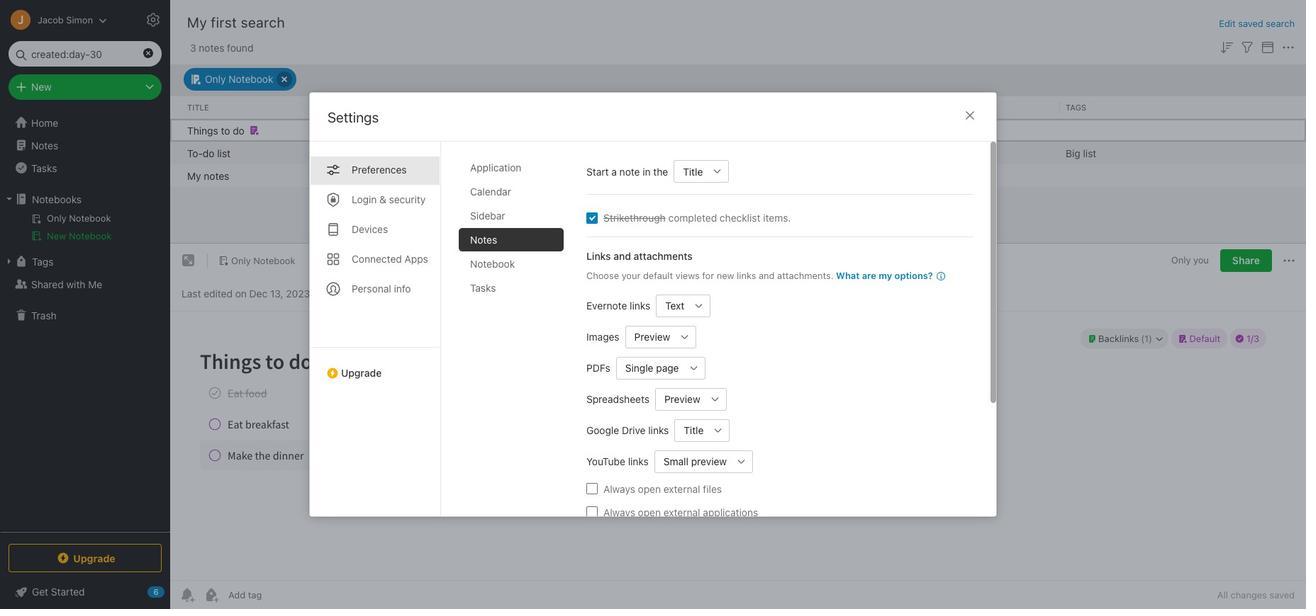 Task type: vqa. For each thing, say whether or not it's contained in the screenshot.
tab list to the right
yes



Task type: describe. For each thing, give the bounding box(es) containing it.
are
[[862, 270, 877, 282]]

a
[[612, 166, 617, 178]]

notebook tab
[[459, 253, 564, 276]]

drive
[[622, 425, 646, 437]]

to
[[221, 124, 230, 136]]

new button
[[9, 74, 162, 100]]

expand tags image
[[4, 256, 15, 267]]

row group containing title
[[170, 96, 1306, 119]]

1 horizontal spatial settings
[[328, 109, 379, 126]]

notes for 3
[[199, 41, 224, 54]]

new notebook
[[47, 231, 112, 242]]

links
[[587, 250, 611, 262]]

always for always open external applications
[[604, 507, 635, 519]]

Start a new note in the body or title. field
[[674, 160, 729, 183]]

open for always open external applications
[[638, 507, 661, 519]]

ago for 33 min ago
[[722, 170, 739, 182]]

note
[[620, 166, 640, 178]]

things to do button
[[170, 119, 1306, 142]]

small
[[664, 456, 689, 468]]

Choose default view option for Evernote links field
[[656, 295, 711, 317]]

all changes saved
[[1218, 590, 1295, 601]]

all
[[1218, 590, 1228, 601]]

shared with me link
[[0, 273, 170, 296]]

options?
[[895, 270, 933, 282]]

single
[[625, 362, 654, 374]]

expand notebooks image
[[4, 194, 15, 205]]

things
[[187, 124, 218, 136]]

0 vertical spatial only notebook button
[[184, 68, 297, 90]]

devices
[[352, 223, 388, 235]]

edit
[[1219, 18, 1236, 29]]

links down your
[[630, 300, 651, 312]]

share
[[1233, 255, 1260, 267]]

page
[[656, 362, 679, 374]]

tab list for application
[[310, 142, 441, 517]]

in
[[643, 166, 651, 178]]

calendar
[[470, 186, 511, 198]]

apps
[[405, 253, 428, 265]]

1 vertical spatial do
[[203, 147, 215, 159]]

dec
[[249, 288, 268, 300]]

preview for images
[[635, 331, 671, 343]]

ago for 6 min ago
[[583, 170, 600, 182]]

items.
[[763, 212, 791, 224]]

with
[[66, 278, 85, 290]]

strikethrough completed checklist items.
[[604, 212, 791, 224]]

to-
[[187, 147, 203, 159]]

notes tab
[[459, 228, 564, 252]]

links down drive
[[628, 456, 649, 468]]

33 min ago
[[688, 170, 739, 182]]

title for google drive links
[[684, 425, 704, 437]]

notebook for the bottommost only notebook button
[[253, 255, 295, 266]]

add tag image
[[203, 587, 220, 604]]

small preview button
[[655, 451, 731, 473]]

first
[[211, 14, 237, 30]]

13,
[[270, 288, 283, 300]]

3 notes found
[[190, 41, 254, 54]]

tags inside button
[[32, 256, 53, 268]]

preview button for spreadsheets
[[655, 388, 704, 411]]

external for applications
[[664, 507, 700, 519]]

single page button
[[616, 357, 683, 380]]

google drive links
[[587, 425, 669, 437]]

0 vertical spatial upgrade button
[[310, 348, 440, 385]]

connected
[[352, 253, 402, 265]]

2 horizontal spatial only
[[1172, 255, 1191, 266]]

always for always open external files
[[604, 483, 635, 495]]

new for new
[[31, 81, 52, 93]]

Choose default view option for Google Drive links field
[[675, 420, 730, 442]]

settings image
[[145, 11, 162, 28]]

sidebar
[[470, 210, 505, 222]]

31 min ago
[[688, 147, 738, 159]]

always open external applications
[[604, 507, 758, 519]]

security
[[389, 194, 426, 206]]

notebook for only notebook button to the top
[[229, 73, 273, 85]]

connected apps
[[352, 253, 428, 265]]

to-do list
[[187, 147, 231, 159]]

only notebook for the bottommost only notebook button
[[231, 255, 295, 266]]

only notebook for only notebook button to the top
[[205, 73, 273, 85]]

1 vertical spatial upgrade button
[[9, 545, 162, 573]]

tasks inside tab
[[470, 282, 496, 294]]

what are my options?
[[836, 270, 933, 282]]

3
[[190, 41, 196, 54]]

my first search
[[187, 14, 285, 30]]

min for 31
[[701, 147, 718, 159]]

links and attachments
[[587, 250, 693, 262]]

upgrade for the topmost upgrade popup button
[[341, 367, 382, 379]]

links right new
[[737, 270, 756, 282]]

what
[[836, 270, 860, 282]]

choose your default views for new links and attachments.
[[587, 270, 834, 282]]

preferences
[[352, 164, 407, 176]]

attachments.
[[777, 270, 834, 282]]

my
[[879, 270, 892, 282]]

tasks tab
[[459, 277, 564, 300]]

new for new notebook
[[47, 231, 66, 242]]

6
[[555, 170, 561, 182]]

row group containing things to do
[[170, 119, 1306, 187]]

tasks inside button
[[31, 162, 57, 174]]

home
[[31, 117, 58, 129]]

for
[[702, 270, 714, 282]]

things to do
[[187, 124, 245, 136]]

only you
[[1172, 255, 1209, 266]]

single page
[[625, 362, 679, 374]]

2023
[[286, 288, 310, 300]]

my for my first search
[[187, 14, 207, 30]]

shared
[[31, 278, 64, 290]]

saved inside 'button'
[[1239, 18, 1264, 29]]

tree containing home
[[0, 111, 170, 532]]

always open external files
[[604, 483, 722, 495]]

new
[[717, 270, 734, 282]]

settings tooltip
[[157, 6, 227, 34]]

application tab
[[459, 156, 564, 179]]

title button for start a note in the
[[674, 160, 707, 183]]

33
[[688, 170, 700, 182]]

notebooks link
[[0, 188, 170, 211]]

saved inside note window element
[[1270, 590, 1295, 601]]

trash
[[31, 310, 57, 322]]

links right drive
[[648, 425, 669, 437]]



Task type: locate. For each thing, give the bounding box(es) containing it.
preview for spreadsheets
[[665, 394, 701, 406]]

1 open from the top
[[638, 483, 661, 495]]

0 horizontal spatial do
[[203, 147, 215, 159]]

and up your
[[614, 250, 631, 262]]

calendar tab
[[459, 180, 564, 204]]

0 horizontal spatial tags
[[32, 256, 53, 268]]

2 list from the left
[[1083, 147, 1097, 159]]

personal info
[[352, 283, 411, 295]]

only for only notebook button to the top
[[205, 73, 226, 85]]

do
[[233, 124, 245, 136], [203, 147, 215, 159]]

me
[[88, 278, 102, 290]]

new down notebooks on the left top of page
[[47, 231, 66, 242]]

your
[[622, 270, 641, 282]]

Choose default view option for YouTube links field
[[655, 451, 753, 473]]

settings up preferences in the top left of the page
[[328, 109, 379, 126]]

upgrade for upgrade popup button to the bottom
[[73, 553, 115, 565]]

0 horizontal spatial upgrade
[[73, 553, 115, 565]]

0 vertical spatial preview
[[635, 331, 671, 343]]

1 vertical spatial always
[[604, 507, 635, 519]]

2 row group from the top
[[170, 119, 1306, 187]]

tags up the big
[[1066, 102, 1087, 112]]

always right 'always open external applications' option
[[604, 507, 635, 519]]

1 vertical spatial external
[[664, 507, 700, 519]]

0 horizontal spatial settings
[[179, 13, 215, 25]]

1 horizontal spatial do
[[233, 124, 245, 136]]

tab list containing preferences
[[310, 142, 441, 517]]

0 horizontal spatial search
[[241, 14, 285, 30]]

1 row group from the top
[[170, 96, 1306, 119]]

last edited on dec 13, 2023
[[182, 288, 310, 300]]

saved right 'edit'
[[1239, 18, 1264, 29]]

settings inside tooltip
[[179, 13, 215, 25]]

0 vertical spatial notes
[[199, 41, 224, 54]]

images
[[587, 331, 620, 343]]

0 horizontal spatial and
[[614, 250, 631, 262]]

column header
[[821, 102, 1055, 113]]

0 vertical spatial title button
[[674, 160, 707, 183]]

min for 6
[[564, 170, 580, 182]]

notebook down found
[[229, 73, 273, 85]]

ago down 31 min ago in the right of the page
[[722, 170, 739, 182]]

settings up "3"
[[179, 13, 215, 25]]

Always open external applications checkbox
[[587, 507, 598, 518]]

tasks button
[[0, 157, 170, 179]]

1 vertical spatial open
[[638, 507, 661, 519]]

0 horizontal spatial notes
[[31, 139, 58, 151]]

Search text field
[[18, 41, 152, 67]]

share button
[[1221, 250, 1272, 272]]

preview down page
[[665, 394, 701, 406]]

new inside button
[[47, 231, 66, 242]]

0 vertical spatial tags
[[1066, 102, 1087, 112]]

min
[[701, 147, 718, 159], [564, 170, 580, 182], [703, 170, 719, 182]]

0 vertical spatial open
[[638, 483, 661, 495]]

views
[[676, 270, 700, 282]]

1 list from the left
[[217, 147, 231, 159]]

1 horizontal spatial tab list
[[459, 156, 575, 517]]

open
[[638, 483, 661, 495], [638, 507, 661, 519]]

notebook for new notebook button
[[69, 231, 112, 242]]

do up my notes
[[203, 147, 215, 159]]

&
[[380, 194, 386, 206]]

31
[[688, 147, 699, 159]]

edit saved search
[[1219, 18, 1295, 29]]

1 horizontal spatial and
[[759, 270, 775, 282]]

None search field
[[18, 41, 152, 67]]

info
[[394, 283, 411, 295]]

choose
[[587, 270, 619, 282]]

row group
[[170, 96, 1306, 119], [170, 119, 1306, 187]]

only notebook up dec
[[231, 255, 295, 266]]

spreadsheets
[[587, 394, 650, 406]]

0 vertical spatial title
[[187, 102, 209, 112]]

my up "3"
[[187, 14, 207, 30]]

Choose default view option for PDFs field
[[616, 357, 705, 380]]

notes inside tree
[[31, 139, 58, 151]]

notes down home
[[31, 139, 58, 151]]

title button for google drive links
[[675, 420, 707, 442]]

only notebook button up dec
[[213, 251, 300, 271]]

0 vertical spatial tasks
[[31, 162, 57, 174]]

title button down preview field
[[675, 420, 707, 442]]

tab list
[[310, 142, 441, 517], [459, 156, 575, 517]]

1 vertical spatial only notebook
[[231, 255, 295, 266]]

2 vertical spatial title
[[684, 425, 704, 437]]

0 horizontal spatial upgrade button
[[9, 545, 162, 573]]

1 horizontal spatial list
[[1083, 147, 1097, 159]]

0 vertical spatial always
[[604, 483, 635, 495]]

new
[[31, 81, 52, 93], [47, 231, 66, 242]]

only
[[205, 73, 226, 85], [1172, 255, 1191, 266], [231, 255, 251, 266]]

login
[[352, 194, 377, 206]]

external for files
[[664, 483, 700, 495]]

my for my notes
[[187, 170, 201, 182]]

ago left 'a'
[[583, 170, 600, 182]]

close image
[[962, 107, 979, 124]]

upgrade
[[341, 367, 382, 379], [73, 553, 115, 565]]

new up home
[[31, 81, 52, 93]]

notebook up tags button
[[69, 231, 112, 242]]

1 horizontal spatial search
[[1266, 18, 1295, 29]]

preview button for images
[[625, 326, 674, 349]]

search
[[241, 14, 285, 30], [1266, 18, 1295, 29]]

title inside row group
[[187, 102, 209, 112]]

1 vertical spatial preview button
[[655, 388, 704, 411]]

min right 6
[[564, 170, 580, 182]]

1 vertical spatial tags
[[32, 256, 53, 268]]

evernote
[[587, 300, 627, 312]]

preview button
[[625, 326, 674, 349], [655, 388, 704, 411]]

checklist
[[720, 212, 761, 224]]

preview
[[635, 331, 671, 343], [665, 394, 701, 406]]

Note Editor text field
[[170, 312, 1306, 581]]

list right the big
[[1083, 147, 1097, 159]]

0 vertical spatial and
[[614, 250, 631, 262]]

preview button down page
[[655, 388, 704, 411]]

1 my from the top
[[187, 14, 207, 30]]

edit saved search button
[[1219, 17, 1295, 31]]

min for 33
[[703, 170, 719, 182]]

list down 'to'
[[217, 147, 231, 159]]

0 vertical spatial settings
[[179, 13, 215, 25]]

only for the bottommost only notebook button
[[231, 255, 251, 266]]

1 vertical spatial and
[[759, 270, 775, 282]]

only notebook inside note window element
[[231, 255, 295, 266]]

1 vertical spatial upgrade
[[73, 553, 115, 565]]

search for my first search
[[241, 14, 285, 30]]

sidebar tab
[[459, 204, 564, 228]]

search for edit saved search
[[1266, 18, 1295, 29]]

notes link
[[0, 134, 170, 157]]

completed
[[669, 212, 717, 224]]

home link
[[0, 111, 170, 134]]

1 vertical spatial only notebook button
[[213, 251, 300, 271]]

1 vertical spatial saved
[[1270, 590, 1295, 601]]

notebooks
[[32, 193, 82, 205]]

preview inside field
[[665, 394, 701, 406]]

text button
[[656, 295, 688, 317]]

pdfs
[[587, 362, 611, 374]]

min right 31
[[701, 147, 718, 159]]

2 always from the top
[[604, 507, 635, 519]]

tasks
[[31, 162, 57, 174], [470, 282, 496, 294]]

title inside field
[[684, 425, 704, 437]]

preview button up single page button
[[625, 326, 674, 349]]

0 horizontal spatial saved
[[1239, 18, 1264, 29]]

youtube links
[[587, 456, 649, 468]]

changes
[[1231, 590, 1267, 601]]

Always open external files checkbox
[[587, 484, 598, 495]]

min right 33
[[703, 170, 719, 182]]

1 external from the top
[[664, 483, 700, 495]]

tab list for start a note in the
[[459, 156, 575, 517]]

title up things
[[187, 102, 209, 112]]

0 vertical spatial notes
[[31, 139, 58, 151]]

only notebook button down found
[[184, 68, 297, 90]]

1 always from the top
[[604, 483, 635, 495]]

notebook up 13,
[[253, 255, 295, 266]]

notebook inside group
[[69, 231, 112, 242]]

notebook inside tab
[[470, 258, 515, 270]]

tags up the "shared"
[[32, 256, 53, 268]]

external down always open external files
[[664, 507, 700, 519]]

ago for 31 min ago
[[721, 147, 738, 159]]

open down always open external files
[[638, 507, 661, 519]]

notebook
[[229, 73, 273, 85], [69, 231, 112, 242], [253, 255, 295, 266], [470, 258, 515, 270]]

1 horizontal spatial upgrade button
[[310, 348, 440, 385]]

2 external from the top
[[664, 507, 700, 519]]

youtube
[[587, 456, 626, 468]]

google
[[587, 425, 619, 437]]

search right 'edit'
[[1266, 18, 1295, 29]]

saved right changes
[[1270, 590, 1295, 601]]

applications
[[703, 507, 758, 519]]

login & security
[[352, 194, 426, 206]]

application
[[470, 162, 522, 174]]

title for start a note in the
[[683, 166, 703, 178]]

notes right "3"
[[199, 41, 224, 54]]

saved
[[1239, 18, 1264, 29], [1270, 590, 1295, 601]]

title up small preview button at the bottom right
[[684, 425, 704, 437]]

0 vertical spatial new
[[31, 81, 52, 93]]

preview up single page
[[635, 331, 671, 343]]

1 horizontal spatial tags
[[1066, 102, 1087, 112]]

do right 'to'
[[233, 124, 245, 136]]

only left you
[[1172, 255, 1191, 266]]

title button down 31
[[674, 160, 707, 183]]

0 horizontal spatial tab list
[[310, 142, 441, 517]]

1 vertical spatial notes
[[204, 170, 229, 182]]

start
[[587, 166, 609, 178]]

my down to-
[[187, 170, 201, 182]]

start a note in the
[[587, 166, 668, 178]]

6 min ago
[[555, 170, 600, 182]]

personal
[[352, 283, 391, 295]]

search up found
[[241, 14, 285, 30]]

1 horizontal spatial upgrade
[[341, 367, 382, 379]]

1 horizontal spatial only
[[231, 255, 251, 266]]

text
[[665, 300, 685, 312]]

last
[[182, 288, 201, 300]]

notes
[[199, 41, 224, 54], [204, 170, 229, 182]]

ago down things to do button
[[721, 147, 738, 159]]

tags button
[[0, 250, 170, 273]]

tasks up notebooks on the left top of page
[[31, 162, 57, 174]]

external
[[664, 483, 700, 495], [664, 507, 700, 519]]

1 horizontal spatial saved
[[1270, 590, 1295, 601]]

0 vertical spatial only notebook
[[205, 73, 273, 85]]

2 my from the top
[[187, 170, 201, 182]]

1 vertical spatial title button
[[675, 420, 707, 442]]

list
[[217, 147, 231, 159], [1083, 147, 1097, 159]]

notes for my
[[204, 170, 229, 182]]

0 vertical spatial preview button
[[625, 326, 674, 349]]

1 vertical spatial preview
[[665, 394, 701, 406]]

0 vertical spatial do
[[233, 124, 245, 136]]

1 vertical spatial title
[[683, 166, 703, 178]]

tasks down notebook tab
[[470, 282, 496, 294]]

search inside the edit saved search 'button'
[[1266, 18, 1295, 29]]

tab list containing application
[[459, 156, 575, 517]]

1 horizontal spatial notes
[[470, 234, 497, 246]]

Choose default view option for Images field
[[625, 326, 697, 349]]

small preview
[[664, 456, 727, 468]]

and left attachments.
[[759, 270, 775, 282]]

notebook down notes tab
[[470, 258, 515, 270]]

notebook inside note window element
[[253, 255, 295, 266]]

tree
[[0, 111, 170, 532]]

title
[[187, 102, 209, 112], [683, 166, 703, 178], [684, 425, 704, 437]]

title button
[[674, 160, 707, 183], [675, 420, 707, 442]]

always right always open external files checkbox
[[604, 483, 635, 495]]

do inside button
[[233, 124, 245, 136]]

notes down sidebar
[[470, 234, 497, 246]]

1 vertical spatial notes
[[470, 234, 497, 246]]

open for always open external files
[[638, 483, 661, 495]]

0 horizontal spatial only
[[205, 73, 226, 85]]

new inside popup button
[[31, 81, 52, 93]]

title down 31
[[683, 166, 703, 178]]

the
[[654, 166, 668, 178]]

evernote links
[[587, 300, 651, 312]]

trash link
[[0, 304, 170, 327]]

only notebook down found
[[205, 73, 273, 85]]

1 vertical spatial tasks
[[470, 282, 496, 294]]

0 horizontal spatial list
[[217, 147, 231, 159]]

2 open from the top
[[638, 507, 661, 519]]

on
[[235, 288, 247, 300]]

expand note image
[[180, 253, 197, 270]]

big
[[1066, 147, 1081, 159]]

shared with me
[[31, 278, 102, 290]]

Choose default view option for Spreadsheets field
[[655, 388, 727, 411]]

always
[[604, 483, 635, 495], [604, 507, 635, 519]]

0 horizontal spatial tasks
[[31, 162, 57, 174]]

1 horizontal spatial tasks
[[470, 282, 496, 294]]

0 vertical spatial saved
[[1239, 18, 1264, 29]]

add a reminder image
[[179, 587, 196, 604]]

1 vertical spatial new
[[47, 231, 66, 242]]

1 vertical spatial my
[[187, 170, 201, 182]]

note window element
[[170, 244, 1306, 610]]

notes inside tab
[[470, 234, 497, 246]]

external up always open external applications
[[664, 483, 700, 495]]

tags inside row group
[[1066, 102, 1087, 112]]

notes down the to-do list
[[204, 170, 229, 182]]

0 vertical spatial my
[[187, 14, 207, 30]]

open up always open external applications
[[638, 483, 661, 495]]

big list
[[1066, 147, 1097, 159]]

only down 3 notes found
[[205, 73, 226, 85]]

Select1640 checkbox
[[587, 212, 598, 224]]

0 vertical spatial upgrade
[[341, 367, 382, 379]]

preview inside "field"
[[635, 331, 671, 343]]

title inside 'field'
[[683, 166, 703, 178]]

new notebook group
[[0, 211, 170, 250]]

only up on
[[231, 255, 251, 266]]

found
[[227, 41, 254, 54]]

strikethrough
[[604, 212, 666, 224]]

files
[[703, 483, 722, 495]]

0 vertical spatial external
[[664, 483, 700, 495]]

1 vertical spatial settings
[[328, 109, 379, 126]]

you
[[1194, 255, 1209, 266]]

default
[[643, 270, 673, 282]]



